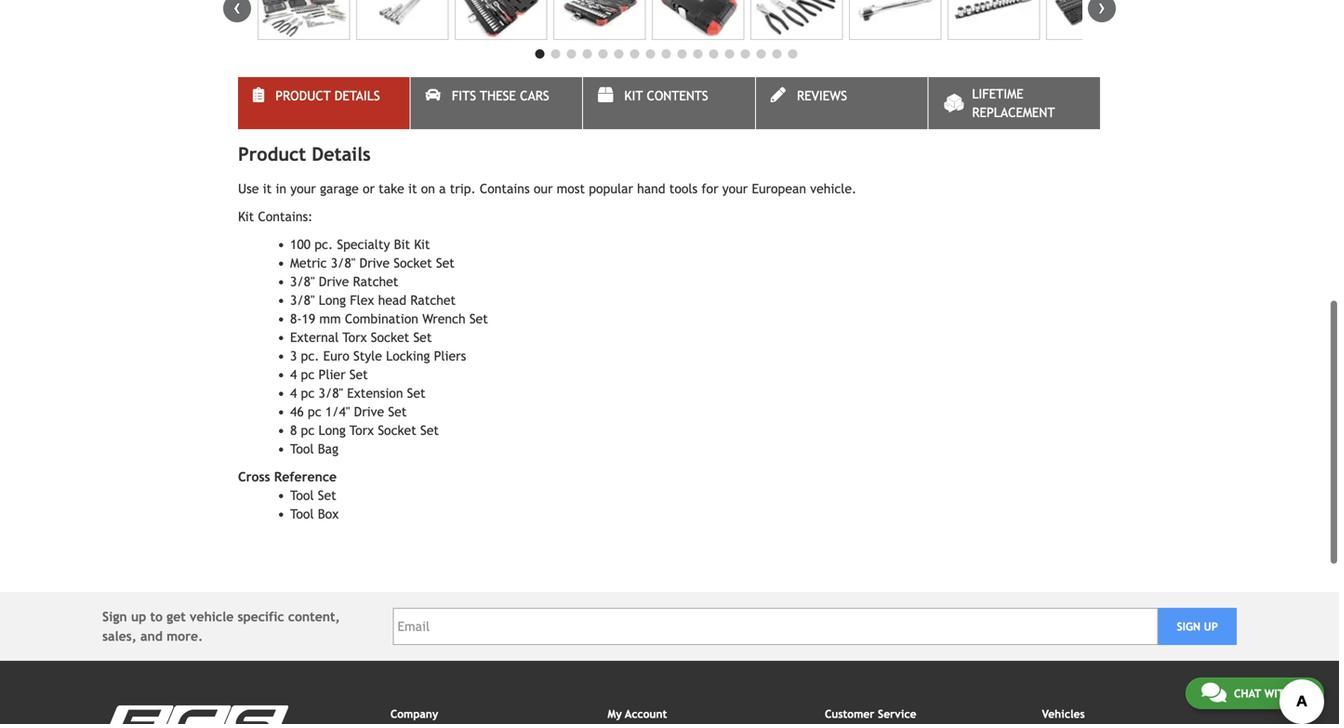 Task type: describe. For each thing, give the bounding box(es) containing it.
kit contents link
[[583, 77, 755, 129]]

100 pc. specialty bit kit metric 3/8" drive socket set 3/8" drive ratchet 3/8" long flex head ratchet 8-19 mm combination wrench set external torx socket set 3 pc. euro style locking pliers 4 pc plier set 4 pc 3/8" extension set 46 pc 1/4" drive set 8 pc long torx socket set tool bag
[[290, 237, 488, 457]]

and
[[140, 629, 163, 644]]

1 vertical spatial pc.
[[301, 349, 319, 364]]

0 vertical spatial torx
[[343, 330, 367, 345]]

wrench
[[422, 312, 466, 326]]

5 es#2996482 - 014121sch01akt2 - schwaben 203 piece zippered tool bag kit  - get this ready to go extensive tool set complete with tool bag. - schwaben - audi bmw volkswagen mercedes benz mini porsche image from the left
[[652, 0, 744, 40]]

0 vertical spatial details
[[335, 88, 380, 103]]

set down locking
[[407, 386, 426, 401]]

3/8" down plier
[[319, 386, 343, 401]]

sales,
[[102, 629, 137, 644]]

3/8" down the metric
[[290, 274, 315, 289]]

in
[[276, 181, 286, 196]]

sign for sign up to get vehicle specific content, sales, and more.
[[102, 610, 127, 625]]

fits these cars link
[[411, 77, 582, 129]]

1 your from the left
[[290, 181, 316, 196]]

9 es#2996482 - 014121sch01akt2 - schwaben 203 piece zippered tool bag kit  - get this ready to go extensive tool set complete with tool bag. - schwaben - audi bmw volkswagen mercedes benz mini porsche image from the left
[[1046, 0, 1139, 40]]

sign up button
[[1158, 608, 1237, 645]]

0 vertical spatial pc
[[301, 386, 315, 401]]

reviews
[[797, 88, 847, 103]]

2 vertical spatial drive
[[354, 405, 384, 419]]

4 pc
[[290, 367, 315, 382]]

kit inside 100 pc. specialty bit kit metric 3/8" drive socket set 3/8" drive ratchet 3/8" long flex head ratchet 8-19 mm combination wrench set external torx socket set 3 pc. euro style locking pliers 4 pc plier set 4 pc 3/8" extension set 46 pc 1/4" drive set 8 pc long torx socket set tool bag
[[414, 237, 430, 252]]

my account
[[608, 708, 667, 721]]

garage
[[320, 181, 359, 196]]

1 vertical spatial details
[[312, 143, 371, 165]]

take
[[379, 181, 404, 196]]

kit for kit contains:
[[238, 209, 254, 224]]

replacement
[[972, 105, 1055, 120]]

4
[[290, 386, 297, 401]]

flex
[[350, 293, 374, 308]]

set up wrench
[[436, 256, 455, 271]]

style
[[353, 349, 382, 364]]

contains
[[480, 181, 530, 196]]

service
[[878, 708, 917, 721]]

vehicle
[[190, 610, 234, 625]]

2 vertical spatial pc
[[301, 423, 315, 438]]

8-
[[290, 312, 302, 326]]

up for sign up to get vehicle specific content, sales, and more.
[[131, 610, 146, 625]]

company
[[391, 708, 438, 721]]

fits these cars
[[452, 88, 549, 103]]

tools
[[669, 181, 698, 196]]

0 vertical spatial product details
[[275, 88, 380, 103]]

box
[[318, 507, 339, 522]]

set down style
[[349, 367, 368, 382]]

a
[[439, 181, 446, 196]]

8 es#2996482 - 014121sch01akt2 - schwaben 203 piece zippered tool bag kit  - get this ready to go extensive tool set complete with tool bag. - schwaben - audi bmw volkswagen mercedes benz mini porsche image from the left
[[948, 0, 1040, 40]]

more.
[[167, 629, 203, 644]]

2 long from the top
[[319, 423, 346, 438]]

3
[[290, 349, 297, 364]]

cross reference tool set tool box
[[238, 470, 339, 522]]

kit for kit contents
[[624, 88, 643, 103]]

head
[[378, 293, 406, 308]]

pliers
[[434, 349, 466, 364]]

bag
[[318, 442, 339, 457]]

1 vertical spatial ratchet
[[410, 293, 456, 308]]

mm
[[319, 312, 341, 326]]

us
[[1295, 687, 1309, 700]]

8
[[290, 423, 297, 438]]

cars
[[520, 88, 549, 103]]

vehicle.
[[810, 181, 857, 196]]

chat with us link
[[1186, 678, 1324, 710]]

1 it from the left
[[263, 181, 272, 196]]

19
[[302, 312, 315, 326]]

product details link
[[238, 77, 410, 129]]

hand
[[637, 181, 665, 196]]

3 tool from the top
[[290, 507, 314, 522]]

contains:
[[258, 209, 313, 224]]

these
[[480, 88, 516, 103]]

fits
[[452, 88, 476, 103]]

set down pliers at the left
[[420, 423, 439, 438]]

set right wrench
[[469, 312, 488, 326]]

external
[[290, 330, 339, 345]]

set up locking
[[413, 330, 432, 345]]

account
[[625, 708, 667, 721]]

1 vertical spatial drive
[[319, 274, 349, 289]]

0 vertical spatial ratchet
[[353, 274, 398, 289]]

1 vertical spatial socket
[[371, 330, 409, 345]]

3 es#2996482 - 014121sch01akt2 - schwaben 203 piece zippered tool bag kit  - get this ready to go extensive tool set complete with tool bag. - schwaben - audi bmw volkswagen mercedes benz mini porsche image from the left
[[455, 0, 547, 40]]

bit
[[394, 237, 410, 252]]



Task type: locate. For each thing, give the bounding box(es) containing it.
1 horizontal spatial it
[[408, 181, 417, 196]]

1 horizontal spatial your
[[722, 181, 748, 196]]

pc. right 100
[[315, 237, 333, 252]]

it left in
[[263, 181, 272, 196]]

long up bag
[[319, 423, 346, 438]]

ecs tuning image
[[102, 706, 288, 724]]

tool
[[290, 442, 314, 457], [290, 488, 314, 503], [290, 507, 314, 522]]

trip.
[[450, 181, 476, 196]]

up left to
[[131, 610, 146, 625]]

set down extension
[[388, 405, 407, 419]]

2 tool from the top
[[290, 488, 314, 503]]

our
[[534, 181, 553, 196]]

tool inside 100 pc. specialty bit kit metric 3/8" drive socket set 3/8" drive ratchet 3/8" long flex head ratchet 8-19 mm combination wrench set external torx socket set 3 pc. euro style locking pliers 4 pc plier set 4 pc 3/8" extension set 46 pc 1/4" drive set 8 pc long torx socket set tool bag
[[290, 442, 314, 457]]

0 vertical spatial kit
[[624, 88, 643, 103]]

kit
[[624, 88, 643, 103], [238, 209, 254, 224], [414, 237, 430, 252]]

100
[[290, 237, 311, 252]]

46
[[290, 405, 304, 419]]

0 horizontal spatial ratchet
[[353, 274, 398, 289]]

metric
[[290, 256, 327, 271]]

0 vertical spatial pc.
[[315, 237, 333, 252]]

tool down 8
[[290, 442, 314, 457]]

use
[[238, 181, 259, 196]]

1 vertical spatial long
[[319, 423, 346, 438]]

chat with us
[[1234, 687, 1309, 700]]

drive down the metric
[[319, 274, 349, 289]]

euro
[[323, 349, 349, 364]]

specialty
[[337, 237, 390, 252]]

kit down the use
[[238, 209, 254, 224]]

sign inside button
[[1177, 620, 1201, 633]]

ratchet up wrench
[[410, 293, 456, 308]]

Email email field
[[393, 608, 1158, 645]]

my
[[608, 708, 622, 721]]

sign inside sign up to get vehicle specific content, sales, and more.
[[102, 610, 127, 625]]

1 vertical spatial product
[[238, 143, 306, 165]]

sign up
[[1177, 620, 1218, 633]]

0 horizontal spatial up
[[131, 610, 146, 625]]

sign up to get vehicle specific content, sales, and more.
[[102, 610, 340, 644]]

your right in
[[290, 181, 316, 196]]

1 long from the top
[[319, 293, 346, 308]]

drive
[[359, 256, 390, 271], [319, 274, 349, 289], [354, 405, 384, 419]]

popular
[[589, 181, 633, 196]]

set up box
[[318, 488, 336, 503]]

lifetime replacement
[[972, 87, 1055, 120]]

pc right 46
[[308, 405, 321, 419]]

extension
[[347, 386, 403, 401]]

set inside cross reference tool set tool box
[[318, 488, 336, 503]]

contents
[[647, 88, 708, 103]]

pc.
[[315, 237, 333, 252], [301, 349, 319, 364]]

or
[[363, 181, 375, 196]]

2 es#2996482 - 014121sch01akt2 - schwaben 203 piece zippered tool bag kit  - get this ready to go extensive tool set complete with tool bag. - schwaben - audi bmw volkswagen mercedes benz mini porsche image from the left
[[356, 0, 449, 40]]

4 es#2996482 - 014121sch01akt2 - schwaben 203 piece zippered tool bag kit  - get this ready to go extensive tool set complete with tool bag. - schwaben - audi bmw volkswagen mercedes benz mini porsche image from the left
[[553, 0, 646, 40]]

0 vertical spatial drive
[[359, 256, 390, 271]]

most
[[557, 181, 585, 196]]

use it in your garage or take it on a trip. contains our most popular hand tools for your european vehicle.
[[238, 181, 857, 196]]

2 your from the left
[[722, 181, 748, 196]]

comments image
[[1201, 682, 1227, 704]]

plier
[[319, 367, 346, 382]]

european
[[752, 181, 806, 196]]

get
[[167, 610, 186, 625]]

tool left box
[[290, 507, 314, 522]]

tool down reference
[[290, 488, 314, 503]]

3/8" down specialty
[[331, 256, 356, 271]]

0 horizontal spatial kit
[[238, 209, 254, 224]]

pc right 4
[[301, 386, 315, 401]]

it
[[263, 181, 272, 196], [408, 181, 417, 196]]

lifetime
[[972, 87, 1024, 101]]

up
[[131, 610, 146, 625], [1204, 620, 1218, 633]]

pc right 8
[[301, 423, 315, 438]]

kit contains:
[[238, 209, 313, 224]]

2 it from the left
[[408, 181, 417, 196]]

kit contents
[[624, 88, 708, 103]]

socket down extension
[[378, 423, 416, 438]]

locking
[[386, 349, 430, 364]]

0 vertical spatial long
[[319, 293, 346, 308]]

socket down combination
[[371, 330, 409, 345]]

es#2996482 - 014121sch01akt2 - schwaben 203 piece zippered tool bag kit  - get this ready to go extensive tool set complete with tool bag. - schwaben - audi bmw volkswagen mercedes benz mini porsche image
[[258, 0, 350, 40], [356, 0, 449, 40], [455, 0, 547, 40], [553, 0, 646, 40], [652, 0, 744, 40], [751, 0, 843, 40], [849, 0, 941, 40], [948, 0, 1040, 40], [1046, 0, 1139, 40]]

to
[[150, 610, 163, 625]]

vehicles
[[1042, 708, 1085, 721]]

ratchet
[[353, 274, 398, 289], [410, 293, 456, 308]]

1 vertical spatial pc
[[308, 405, 321, 419]]

0 horizontal spatial it
[[263, 181, 272, 196]]

up for sign up
[[1204, 620, 1218, 633]]

0 vertical spatial product
[[275, 88, 331, 103]]

2 horizontal spatial kit
[[624, 88, 643, 103]]

3/8" up 19
[[290, 293, 315, 308]]

torx down 1/4"
[[350, 423, 374, 438]]

1 vertical spatial tool
[[290, 488, 314, 503]]

content,
[[288, 610, 340, 625]]

2 vertical spatial socket
[[378, 423, 416, 438]]

sign for sign up
[[1177, 620, 1201, 633]]

up inside sign up button
[[1204, 620, 1218, 633]]

1 horizontal spatial kit
[[414, 237, 430, 252]]

1 vertical spatial kit
[[238, 209, 254, 224]]

torx
[[343, 330, 367, 345], [350, 423, 374, 438]]

6 es#2996482 - 014121sch01akt2 - schwaben 203 piece zippered tool bag kit  - get this ready to go extensive tool set complete with tool bag. - schwaben - audi bmw volkswagen mercedes benz mini porsche image from the left
[[751, 0, 843, 40]]

specific
[[238, 610, 284, 625]]

1 horizontal spatial ratchet
[[410, 293, 456, 308]]

pc. right 3
[[301, 349, 319, 364]]

2 vertical spatial kit
[[414, 237, 430, 252]]

lifetime replacement link
[[929, 77, 1100, 129]]

for
[[702, 181, 718, 196]]

pc
[[301, 386, 315, 401], [308, 405, 321, 419], [301, 423, 315, 438]]

1 vertical spatial torx
[[350, 423, 374, 438]]

it left on
[[408, 181, 417, 196]]

1 horizontal spatial up
[[1204, 620, 1218, 633]]

customer service
[[825, 708, 917, 721]]

kit left contents
[[624, 88, 643, 103]]

0 horizontal spatial your
[[290, 181, 316, 196]]

kit right "bit"
[[414, 237, 430, 252]]

reference
[[274, 470, 337, 485]]

0 vertical spatial tool
[[290, 442, 314, 457]]

reviews link
[[756, 77, 928, 129]]

on
[[421, 181, 435, 196]]

1 tool from the top
[[290, 442, 314, 457]]

1 horizontal spatial sign
[[1177, 620, 1201, 633]]

customer
[[825, 708, 875, 721]]

cross
[[238, 470, 270, 485]]

1 es#2996482 - 014121sch01akt2 - schwaben 203 piece zippered tool bag kit  - get this ready to go extensive tool set complete with tool bag. - schwaben - audi bmw volkswagen mercedes benz mini porsche image from the left
[[258, 0, 350, 40]]

socket down "bit"
[[394, 256, 432, 271]]

1 vertical spatial product details
[[238, 143, 371, 165]]

1/4"
[[325, 405, 350, 419]]

set
[[436, 256, 455, 271], [469, 312, 488, 326], [413, 330, 432, 345], [349, 367, 368, 382], [407, 386, 426, 401], [388, 405, 407, 419], [420, 423, 439, 438], [318, 488, 336, 503]]

drive down extension
[[354, 405, 384, 419]]

torx up style
[[343, 330, 367, 345]]

7 es#2996482 - 014121sch01akt2 - schwaben 203 piece zippered tool bag kit  - get this ready to go extensive tool set complete with tool bag. - schwaben - audi bmw volkswagen mercedes benz mini porsche image from the left
[[849, 0, 941, 40]]

product details
[[275, 88, 380, 103], [238, 143, 371, 165]]

with
[[1264, 687, 1292, 700]]

details
[[335, 88, 380, 103], [312, 143, 371, 165]]

drive down specialty
[[359, 256, 390, 271]]

0 horizontal spatial sign
[[102, 610, 127, 625]]

up up comments "image"
[[1204, 620, 1218, 633]]

long up mm
[[319, 293, 346, 308]]

product
[[275, 88, 331, 103], [238, 143, 306, 165]]

0 vertical spatial socket
[[394, 256, 432, 271]]

ratchet up flex
[[353, 274, 398, 289]]

2 vertical spatial tool
[[290, 507, 314, 522]]

your right for
[[722, 181, 748, 196]]

up inside sign up to get vehicle specific content, sales, and more.
[[131, 610, 146, 625]]

3/8"
[[331, 256, 356, 271], [290, 274, 315, 289], [290, 293, 315, 308], [319, 386, 343, 401]]

chat
[[1234, 687, 1261, 700]]

sign
[[102, 610, 127, 625], [1177, 620, 1201, 633]]

combination
[[345, 312, 418, 326]]



Task type: vqa. For each thing, say whether or not it's contained in the screenshot.
the rightmost Ratchet
yes



